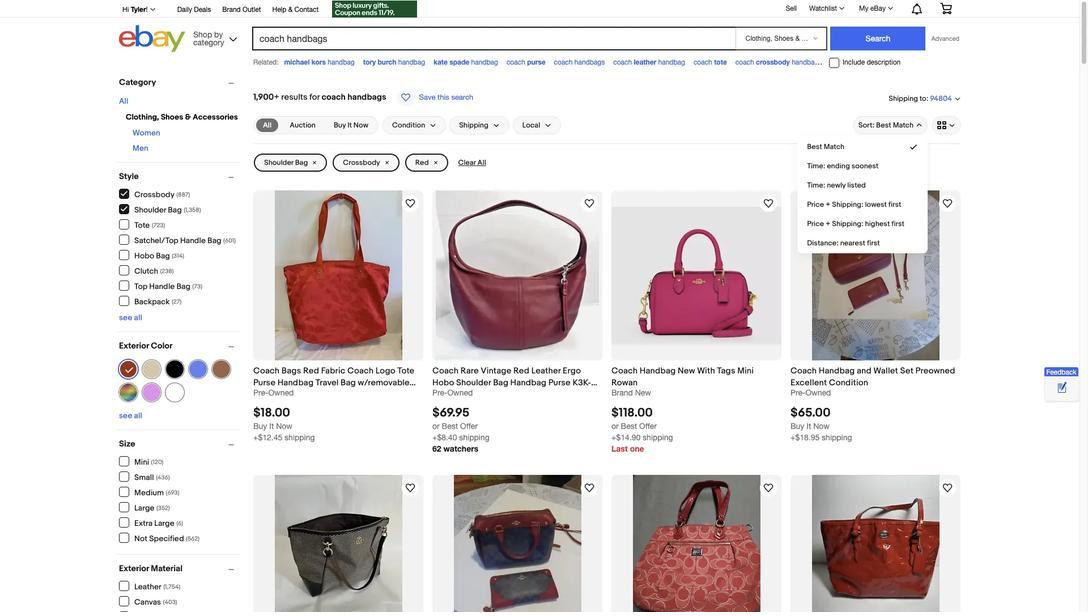 Task type: describe. For each thing, give the bounding box(es) containing it.
coach handbag new with tags mini rowan link
[[612, 365, 782, 388]]

size
[[119, 439, 135, 450]]

feedback
[[1047, 369, 1077, 377]]

+ for 1,900 + results for coach handbags
[[274, 92, 280, 103]]

price for price + shipping: lowest first
[[808, 200, 825, 209]]

time: newly listed
[[808, 181, 867, 190]]

material
[[151, 564, 183, 574]]

shoes
[[161, 112, 183, 122]]

save this search
[[419, 93, 474, 102]]

tory
[[363, 58, 376, 66]]

help & contact link
[[272, 4, 319, 16]]

(314)
[[172, 252, 184, 259]]

tags
[[718, 366, 736, 377]]

& inside account navigation
[[288, 6, 293, 14]]

coach for leather
[[614, 58, 632, 66]]

brand inside account navigation
[[222, 6, 241, 14]]

my ebay
[[860, 5, 886, 12]]

preowned
[[916, 366, 956, 377]]

bag down auction
[[295, 158, 308, 167]]

with
[[698, 366, 716, 377]]

red inside coach rare vintage red leather ergo hobo shoulder bag handbag purse k3k- 9219
[[514, 366, 530, 377]]

shop by category
[[193, 30, 224, 47]]

coach bag
[[828, 58, 860, 66]]

all for style
[[134, 313, 142, 323]]

$18.00 buy it now +$12.45 shipping
[[253, 406, 315, 442]]

medium
[[134, 488, 164, 498]]

best inside 'best match' link
[[808, 142, 823, 151]]

watch coach rare vintage red leather ergo hobo shoulder bag handbag purse k3k-9219 image
[[583, 197, 597, 210]]

shoulder inside coach rare vintage red leather ergo hobo shoulder bag handbag purse k3k- 9219
[[457, 378, 491, 388]]

tory burch handbag
[[363, 58, 425, 66]]

0 horizontal spatial &
[[185, 112, 191, 122]]

sell link
[[781, 4, 802, 12]]

condition inside the coach handbag and wallet set preowned excellent condition pre-owned
[[830, 378, 869, 388]]

(238)
[[160, 267, 174, 275]]

coach rare vintage red leather ergo hobo shoulder bag handbag purse k3k-9219 image
[[436, 191, 599, 361]]

0 vertical spatial tote
[[134, 220, 150, 230]]

best inside $118.00 or best offer +$14.90 shipping last one
[[621, 422, 637, 431]]

satchel/top
[[134, 236, 179, 245]]

advanced link
[[926, 27, 960, 50]]

handbag for kors
[[328, 58, 355, 66]]

clear all
[[459, 158, 486, 167]]

1 vertical spatial mini
[[134, 457, 149, 467]]

shipping for $65.00
[[822, 433, 853, 442]]

or for $118.00
[[612, 422, 619, 431]]

backpack
[[134, 297, 170, 307]]

coach for crossbody
[[736, 58, 755, 66]]

handbags inside main content
[[348, 92, 387, 103]]

pre- inside the coach handbag and wallet set preowned excellent condition pre-owned
[[791, 388, 806, 398]]

see for style
[[119, 313, 132, 323]]

first for price + shipping: highest first
[[892, 219, 905, 229]]

+ for price + shipping: lowest first
[[826, 200, 831, 209]]

daily
[[177, 6, 192, 14]]

coach handbag and wallet set preowned excellent condition link
[[791, 365, 961, 388]]

bag left "(73)" at the left top of page
[[177, 282, 191, 291]]

shipping for $69.95
[[460, 433, 490, 442]]

exterior color button
[[119, 341, 239, 352]]

coach for coach handbag new with tags mini rowan brand new
[[612, 366, 638, 377]]

1,900 + results for coach handbags
[[253, 92, 387, 103]]

coach for purse
[[507, 58, 526, 66]]

first for price + shipping: lowest first
[[889, 200, 902, 209]]

it for $65.00
[[807, 422, 812, 431]]

not
[[134, 534, 148, 544]]

handle for satchel/top
[[180, 236, 206, 245]]

owned for $18.00
[[268, 388, 294, 398]]

category
[[193, 38, 224, 47]]

coach f28467 legacy jacquard ava tote shoulder handbag image
[[275, 475, 402, 612]]

coach rare vintage red leather ergo hobo shoulder bag handbag purse k3k- 9219 heading
[[433, 366, 598, 400]]

vintage
[[481, 366, 512, 377]]

michael kors handbag
[[284, 58, 355, 66]]

coach tote
[[694, 58, 727, 66]]

main content containing $18.00
[[249, 72, 966, 612]]

crossbody
[[757, 58, 790, 66]]

see all button for exterior color
[[119, 411, 142, 421]]

account navigation
[[116, 0, 961, 19]]

coach poppy 17890 ruby red lurex outline glam tote shoulder bag purse handbag image
[[633, 475, 761, 612]]

+$8.40
[[433, 433, 457, 442]]

shop by category button
[[188, 25, 239, 50]]

0 horizontal spatial all
[[119, 96, 128, 106]]

1 vertical spatial new
[[636, 388, 652, 398]]

bag down (887)
[[168, 205, 182, 215]]

coach bags red fabric coach logo tote purse handbag travel bag w/removable pouch image
[[275, 191, 402, 361]]

1 horizontal spatial now
[[354, 121, 369, 130]]

shipping for shipping to : 94804
[[889, 94, 919, 103]]

best match
[[808, 142, 845, 151]]

w/removable
[[358, 378, 410, 388]]

excellent
[[791, 378, 828, 388]]

advanced
[[932, 35, 960, 42]]

red inside coach bags red fabric coach logo tote purse handbag travel bag w/removable pouch
[[303, 366, 319, 377]]

kors
[[312, 58, 326, 66]]

shipping: for lowest
[[833, 200, 864, 209]]

my
[[860, 5, 869, 12]]

1 horizontal spatial all link
[[256, 119, 279, 132]]

shoulder bag
[[264, 158, 308, 167]]

accessories
[[193, 112, 238, 122]]

0 vertical spatial all link
[[119, 96, 128, 106]]

or for $69.95
[[433, 422, 440, 431]]

ebay
[[871, 5, 886, 12]]

canvas (403)
[[134, 597, 177, 607]]

clear
[[459, 158, 476, 167]]

set
[[901, 366, 914, 377]]

0 vertical spatial hobo
[[134, 251, 154, 261]]

handbag for burch
[[399, 58, 425, 66]]

1 horizontal spatial it
[[348, 121, 352, 130]]

time: for time: ending soonest
[[808, 162, 826, 171]]

shipping for $118.00
[[643, 433, 673, 442]]

shipping button
[[450, 116, 510, 134]]

time: for time: newly listed
[[808, 181, 826, 190]]

brand inside coach handbag new with tags mini rowan brand new
[[612, 388, 633, 398]]

specified
[[149, 534, 184, 544]]

it for $18.00
[[270, 422, 274, 431]]

pre- for $69.95
[[433, 388, 448, 398]]

+$14.90
[[612, 433, 641, 442]]

match inside the sort: best match dropdown button
[[894, 121, 914, 130]]

Search for anything text field
[[254, 28, 734, 49]]

purse inside coach rare vintage red leather ergo hobo shoulder bag handbag purse k3k- 9219
[[549, 378, 571, 388]]

listing options selector. gallery view selected. image
[[938, 121, 956, 130]]

shipping: for highest
[[833, 219, 864, 229]]

burch
[[378, 58, 397, 66]]

get the coupon image
[[332, 1, 418, 18]]

purse inside coach bags red fabric coach logo tote purse handbag travel bag w/removable pouch
[[253, 378, 276, 388]]

coach for tote
[[694, 58, 713, 66]]

brand outlet link
[[222, 4, 261, 16]]

top
[[134, 282, 148, 291]]

deals
[[194, 6, 211, 14]]

and
[[857, 366, 872, 377]]

exterior material
[[119, 564, 183, 574]]

9219
[[433, 390, 450, 400]]

daily deals link
[[177, 4, 211, 16]]

shipping for $18.00
[[285, 433, 315, 442]]

coach handbags
[[554, 58, 605, 66]]

description
[[867, 58, 901, 66]]

local
[[523, 121, 541, 130]]

1 horizontal spatial buy
[[334, 121, 346, 130]]

$69.95 or best offer +$8.40 shipping 62 watchers
[[433, 406, 490, 454]]

coach for coach bags red fabric coach logo tote purse handbag travel bag w/removable pouch
[[253, 366, 280, 377]]

listed
[[848, 181, 867, 190]]

michael
[[284, 58, 310, 66]]

bag left (314)
[[156, 251, 170, 261]]

one
[[630, 444, 645, 454]]

coach inside main content
[[322, 92, 346, 103]]

crossbody (887)
[[134, 190, 190, 199]]

auction link
[[283, 119, 323, 132]]

shoulder bag (1,358)
[[134, 205, 201, 215]]

coach handbag new with tags mini rowan heading
[[612, 366, 754, 388]]

(352)
[[156, 504, 170, 512]]

red link
[[405, 154, 448, 172]]

handle for top
[[149, 282, 175, 291]]

tote (723)
[[134, 220, 165, 230]]

All selected text field
[[263, 120, 272, 130]]

handbag for leather
[[659, 58, 686, 66]]

buy for $18.00
[[253, 422, 267, 431]]

kate spade handbag
[[434, 58, 498, 66]]

(1,754)
[[163, 583, 181, 591]]

hi tyler !
[[122, 5, 148, 14]]

style
[[119, 171, 139, 182]]

watch coach handbag and wallet set preowned image
[[583, 482, 597, 495]]



Task type: vqa. For each thing, say whether or not it's contained in the screenshot.


Task type: locate. For each thing, give the bounding box(es) containing it.
include
[[843, 58, 865, 66]]

shipping inside dropdown button
[[459, 121, 489, 130]]

coach handbag and wallet set preowned excellent condition image
[[812, 191, 940, 361]]

bag inside coach rare vintage red leather ergo hobo shoulder bag handbag purse k3k- 9219
[[493, 378, 509, 388]]

1 time: from the top
[[808, 162, 826, 171]]

all for exterior color
[[134, 411, 142, 421]]

1 purse from the left
[[253, 378, 276, 388]]

bag left the (601)
[[208, 236, 222, 245]]

coach handbag new with tags mini rowan image
[[612, 207, 782, 345]]

+ inside "link"
[[826, 200, 831, 209]]

see all button for style
[[119, 313, 142, 323]]

bag
[[295, 158, 308, 167], [168, 205, 182, 215], [208, 236, 222, 245], [156, 251, 170, 261], [177, 282, 191, 291], [341, 378, 356, 388], [493, 378, 509, 388]]

0 horizontal spatial red
[[303, 366, 319, 377]]

hi
[[122, 6, 129, 14]]

exterior for exterior color
[[119, 341, 149, 352]]

best right "sort:"
[[877, 121, 892, 130]]

or up +$14.90
[[612, 422, 619, 431]]

coach left 'tote'
[[694, 58, 713, 66]]

2 horizontal spatial owned
[[806, 388, 832, 398]]

coach for coach handbag and wallet set preowned excellent condition pre-owned
[[791, 366, 817, 377]]

0 horizontal spatial new
[[636, 388, 652, 398]]

coach inside coach rare vintage red leather ergo hobo shoulder bag handbag purse k3k- 9219
[[433, 366, 459, 377]]

0 vertical spatial new
[[678, 366, 696, 377]]

2 horizontal spatial all
[[478, 158, 486, 167]]

1 horizontal spatial &
[[288, 6, 293, 14]]

1 horizontal spatial mini
[[738, 366, 754, 377]]

see all up size
[[119, 411, 142, 421]]

coach bags red fabric coach logo tote purse handbag travel bag w/removable pouch heading
[[253, 366, 416, 400]]

see up size
[[119, 411, 132, 421]]

1 or from the left
[[433, 422, 440, 431]]

coach handbag and wallet set preowned image
[[454, 475, 582, 612]]

watch coach handbag and wallet set preowned excellent condition image
[[941, 197, 955, 210]]

women men
[[133, 128, 160, 153]]

coach inside the coach tote
[[694, 58, 713, 66]]

it inside $18.00 buy it now +$12.45 shipping
[[270, 422, 274, 431]]

0 horizontal spatial condition
[[392, 121, 425, 130]]

0 vertical spatial all
[[119, 96, 128, 106]]

1 vertical spatial all
[[134, 411, 142, 421]]

now down "$65.00"
[[814, 422, 830, 431]]

watch coach f28467 legacy jacquard ava tote shoulder handbag image
[[404, 482, 417, 495]]

0 horizontal spatial or
[[433, 422, 440, 431]]

color
[[151, 341, 173, 352]]

coach inside coach crossbody handbag
[[736, 58, 755, 66]]

pre-owned for $18.00
[[253, 388, 294, 398]]

1 vertical spatial all
[[263, 121, 272, 130]]

1 vertical spatial handle
[[149, 282, 175, 291]]

sort: best match
[[859, 121, 914, 130]]

condition down save
[[392, 121, 425, 130]]

handbag right kors
[[328, 58, 355, 66]]

1 vertical spatial exterior
[[119, 564, 149, 574]]

condition inside dropdown button
[[392, 121, 425, 130]]

buy up the +$12.45
[[253, 422, 267, 431]]

see all for style
[[119, 313, 142, 323]]

1 pre- from the left
[[253, 388, 269, 398]]

coach inside coach handbag new with tags mini rowan brand new
[[612, 366, 638, 377]]

0 horizontal spatial mini
[[134, 457, 149, 467]]

buy up +$18.95
[[791, 422, 805, 431]]

all link down category
[[119, 96, 128, 106]]

pre-owned up $18.00
[[253, 388, 294, 398]]

1 horizontal spatial pre-
[[433, 388, 448, 398]]

first right highest
[[892, 219, 905, 229]]

1 vertical spatial crossbody
[[134, 190, 175, 199]]

hobo up 9219
[[433, 378, 455, 388]]

coach left leather
[[614, 58, 632, 66]]

0 horizontal spatial crossbody
[[134, 190, 175, 199]]

5 coach from the left
[[791, 366, 817, 377]]

all up size
[[134, 411, 142, 421]]

handbag inside coach handbag new with tags mini rowan brand new
[[640, 366, 676, 377]]

shipping: up "price + shipping: highest first"
[[833, 200, 864, 209]]

0 vertical spatial +
[[274, 92, 280, 103]]

all right clear
[[478, 158, 486, 167]]

1 see all from the top
[[119, 313, 142, 323]]

pre-
[[253, 388, 269, 398], [433, 388, 448, 398], [791, 388, 806, 398]]

2 exterior from the top
[[119, 564, 149, 574]]

large up extra
[[134, 503, 155, 513]]

handbag left and
[[819, 366, 855, 377]]

handbag inside michael kors handbag
[[328, 58, 355, 66]]

wallet
[[874, 366, 899, 377]]

crossbody down buy it now
[[343, 158, 380, 167]]

sort: best match button
[[854, 116, 928, 134]]

handbag right crossbody
[[792, 58, 819, 66]]

0 vertical spatial shipping:
[[833, 200, 864, 209]]

&
[[288, 6, 293, 14], [185, 112, 191, 122]]

mini inside coach handbag new with tags mini rowan brand new
[[738, 366, 754, 377]]

results
[[281, 92, 308, 103]]

size button
[[119, 439, 239, 450]]

1 vertical spatial see all
[[119, 411, 142, 421]]

shipping up watchers
[[460, 433, 490, 442]]

1 horizontal spatial match
[[894, 121, 914, 130]]

3 shipping from the left
[[643, 433, 673, 442]]

watch coach poppy 17890 ruby red lurex outline glam tote shoulder bag purse handbag image
[[762, 482, 776, 495]]

best up time: ending soonest
[[808, 142, 823, 151]]

1 horizontal spatial brand
[[612, 388, 633, 398]]

coach inside coach purse
[[507, 58, 526, 66]]

time: newly listed link
[[799, 176, 928, 195]]

0 horizontal spatial all link
[[119, 96, 128, 106]]

1 handbag from the left
[[328, 58, 355, 66]]

coach handbag bag in used condition. lacquered red image
[[812, 475, 940, 612]]

small
[[134, 473, 154, 482]]

purse up pouch
[[253, 378, 276, 388]]

bag inside coach bags red fabric coach logo tote purse handbag travel bag w/removable pouch
[[341, 378, 356, 388]]

watch coach handbag new with tags mini rowan image
[[762, 197, 776, 210]]

2 all from the top
[[134, 411, 142, 421]]

exterior left color
[[119, 341, 149, 352]]

shipping up one
[[643, 433, 673, 442]]

shipping inside the $69.95 or best offer +$8.40 shipping 62 watchers
[[460, 433, 490, 442]]

purse down ergo
[[549, 378, 571, 388]]

0 horizontal spatial purse
[[253, 378, 276, 388]]

for
[[310, 92, 320, 103]]

see all for exterior color
[[119, 411, 142, 421]]

bag
[[848, 58, 860, 66]]

1 vertical spatial leather
[[134, 582, 161, 592]]

price for price + shipping: highest first
[[808, 219, 825, 229]]

1 exterior from the top
[[119, 341, 149, 352]]

2 shipping from the left
[[460, 433, 490, 442]]

handbag for spade
[[472, 58, 498, 66]]

distance: nearest first link
[[799, 234, 928, 253]]

1 vertical spatial hobo
[[433, 378, 455, 388]]

shipping for shipping
[[459, 121, 489, 130]]

2 shipping: from the top
[[833, 219, 864, 229]]

0 vertical spatial condition
[[392, 121, 425, 130]]

handle
[[180, 236, 206, 245], [149, 282, 175, 291]]

now for $18.00
[[276, 422, 293, 431]]

new left with in the right bottom of the page
[[678, 366, 696, 377]]

see up exterior color
[[119, 313, 132, 323]]

1 vertical spatial first
[[892, 219, 905, 229]]

shop
[[193, 30, 212, 39]]

1 horizontal spatial leather
[[532, 366, 561, 377]]

2 horizontal spatial red
[[514, 366, 530, 377]]

shoulder down rare
[[457, 378, 491, 388]]

sell
[[786, 4, 797, 12]]

pre-owned
[[253, 388, 294, 398], [433, 388, 473, 398]]

0 horizontal spatial now
[[276, 422, 293, 431]]

1 horizontal spatial tote
[[398, 366, 415, 377]]

1 horizontal spatial shipping
[[889, 94, 919, 103]]

0 horizontal spatial tote
[[134, 220, 150, 230]]

canvas
[[134, 597, 161, 607]]

shipping:
[[833, 200, 864, 209], [833, 219, 864, 229]]

crossbody for crossbody (887)
[[134, 190, 175, 199]]

time: ending soonest link
[[799, 157, 928, 176]]

red down condition dropdown button
[[416, 158, 429, 167]]

leather left ergo
[[532, 366, 561, 377]]

last
[[612, 444, 628, 454]]

handbag inside the coach handbag and wallet set preowned excellent condition pre-owned
[[819, 366, 855, 377]]

coach rare vintage red leather ergo hobo shoulder bag handbag purse k3k- 9219
[[433, 366, 592, 400]]

buy inside $65.00 buy it now +$18.95 shipping
[[791, 422, 805, 431]]

2 vertical spatial first
[[868, 239, 881, 248]]

1 vertical spatial shipping
[[459, 121, 489, 130]]

time: down best match
[[808, 162, 826, 171]]

main content
[[249, 72, 966, 612]]

0 horizontal spatial pre-owned
[[253, 388, 294, 398]]

watchlist
[[810, 5, 838, 12]]

2 pre-owned from the left
[[433, 388, 473, 398]]

offer down $69.95
[[460, 422, 478, 431]]

or inside $118.00 or best offer +$14.90 shipping last one
[[612, 422, 619, 431]]

distance: nearest first
[[808, 239, 881, 248]]

all
[[134, 313, 142, 323], [134, 411, 142, 421]]

save this search button
[[393, 88, 477, 107]]

:
[[927, 94, 929, 103]]

match inside 'best match' link
[[824, 142, 845, 151]]

brand up the $118.00
[[612, 388, 633, 398]]

daily deals
[[177, 6, 211, 14]]

help & contact
[[272, 6, 319, 14]]

sort:
[[859, 121, 875, 130]]

1 horizontal spatial handbags
[[575, 58, 605, 66]]

!
[[146, 6, 148, 14]]

2 horizontal spatial shoulder
[[457, 378, 491, 388]]

1 vertical spatial +
[[826, 200, 831, 209]]

+ down newly
[[826, 200, 831, 209]]

tote inside coach bags red fabric coach logo tote purse handbag travel bag w/removable pouch
[[398, 366, 415, 377]]

bags
[[282, 366, 301, 377]]

1 vertical spatial shipping:
[[833, 219, 864, 229]]

price up distance:
[[808, 219, 825, 229]]

0 vertical spatial leather
[[532, 366, 561, 377]]

exterior color
[[119, 341, 173, 352]]

mini (120)
[[134, 457, 164, 467]]

94804
[[931, 94, 953, 103]]

$18.00
[[253, 406, 290, 421]]

1 offer from the left
[[460, 422, 478, 431]]

3 owned from the left
[[806, 388, 832, 398]]

all down category
[[119, 96, 128, 106]]

my ebay link
[[854, 2, 899, 15]]

2 pre- from the left
[[433, 388, 448, 398]]

match
[[894, 121, 914, 130], [824, 142, 845, 151]]

extra
[[134, 519, 153, 528]]

women link
[[133, 128, 160, 138]]

mini up small
[[134, 457, 149, 467]]

backpack (27)
[[134, 297, 182, 307]]

best up +$8.40
[[442, 422, 458, 431]]

2 horizontal spatial it
[[807, 422, 812, 431]]

62
[[433, 444, 442, 454]]

buy inside $18.00 buy it now +$12.45 shipping
[[253, 422, 267, 431]]

1 horizontal spatial new
[[678, 366, 696, 377]]

1 see all button from the top
[[119, 313, 142, 323]]

leather (1,754)
[[134, 582, 181, 592]]

kate
[[434, 58, 448, 66]]

large down (352)
[[154, 519, 175, 528]]

leather inside coach rare vintage red leather ergo hobo shoulder bag handbag purse k3k- 9219
[[532, 366, 561, 377]]

best inside the sort: best match dropdown button
[[877, 121, 892, 130]]

red inside red link
[[416, 158, 429, 167]]

now inside $65.00 buy it now +$18.95 shipping
[[814, 422, 830, 431]]

1 vertical spatial tote
[[398, 366, 415, 377]]

coach handbag and wallet set preowned excellent condition heading
[[791, 366, 956, 388]]

coach handbag and wallet set preowned excellent condition pre-owned
[[791, 366, 956, 398]]

it up the +$12.45
[[270, 422, 274, 431]]

bag down vintage
[[493, 378, 509, 388]]

price + shipping: highest first link
[[799, 214, 928, 234]]

by
[[214, 30, 223, 39]]

it inside $65.00 buy it now +$18.95 shipping
[[807, 422, 812, 431]]

price + shipping: lowest first
[[808, 200, 902, 209]]

your shopping cart image
[[940, 3, 953, 14]]

outlet
[[243, 6, 261, 14]]

$69.95
[[433, 406, 470, 421]]

0 vertical spatial see
[[119, 313, 132, 323]]

0 vertical spatial time:
[[808, 162, 826, 171]]

price down time: newly listed
[[808, 200, 825, 209]]

shipping inside $18.00 buy it now +$12.45 shipping
[[285, 433, 315, 442]]

offer inside $118.00 or best offer +$14.90 shipping last one
[[640, 422, 657, 431]]

3 coach from the left
[[433, 366, 459, 377]]

all link
[[119, 96, 128, 106], [256, 119, 279, 132]]

shoulder down the all selected "text box"
[[264, 158, 294, 167]]

0 horizontal spatial shoulder
[[134, 205, 166, 215]]

handbag down bags
[[278, 378, 314, 388]]

0 vertical spatial price
[[808, 200, 825, 209]]

3 pre- from the left
[[791, 388, 806, 398]]

leather
[[532, 366, 561, 377], [134, 582, 161, 592]]

1 see from the top
[[119, 313, 132, 323]]

now up crossbody link
[[354, 121, 369, 130]]

offer for $118.00
[[640, 422, 657, 431]]

2 time: from the top
[[808, 181, 826, 190]]

(562)
[[186, 535, 200, 542]]

2 vertical spatial +
[[826, 219, 831, 229]]

0 horizontal spatial pre-
[[253, 388, 269, 398]]

0 horizontal spatial offer
[[460, 422, 478, 431]]

see all down backpack
[[119, 313, 142, 323]]

2 or from the left
[[612, 422, 619, 431]]

0 horizontal spatial handbags
[[348, 92, 387, 103]]

handbag inside the tory burch handbag
[[399, 58, 425, 66]]

coach rare vintage red leather ergo hobo shoulder bag handbag purse k3k- 9219 link
[[433, 365, 603, 400]]

handbag right leather
[[659, 58, 686, 66]]

1 horizontal spatial red
[[416, 158, 429, 167]]

none submit inside shop by category banner
[[831, 27, 926, 50]]

1 vertical spatial shoulder
[[134, 205, 166, 215]]

purse
[[527, 58, 546, 66]]

2 see from the top
[[119, 411, 132, 421]]

exterior for exterior material
[[119, 564, 149, 574]]

0 horizontal spatial match
[[824, 142, 845, 151]]

(403)
[[163, 599, 177, 606]]

1 pre-owned from the left
[[253, 388, 294, 398]]

offer inside the $69.95 or best offer +$8.40 shipping 62 watchers
[[460, 422, 478, 431]]

now down $18.00
[[276, 422, 293, 431]]

travel
[[316, 378, 339, 388]]

handbag right spade at the left top of the page
[[472, 58, 498, 66]]

tote left (723) on the top of the page
[[134, 220, 150, 230]]

hobo inside coach rare vintage red leather ergo hobo shoulder bag handbag purse k3k- 9219
[[433, 378, 455, 388]]

price inside "link"
[[808, 200, 825, 209]]

1 horizontal spatial handle
[[180, 236, 206, 245]]

1 vertical spatial handbags
[[348, 92, 387, 103]]

1 shipping: from the top
[[833, 200, 864, 209]]

shipping: up distance: nearest first
[[833, 219, 864, 229]]

first
[[889, 200, 902, 209], [892, 219, 905, 229], [868, 239, 881, 248]]

price
[[808, 200, 825, 209], [808, 219, 825, 229]]

coach for handbags
[[554, 58, 573, 66]]

1 vertical spatial match
[[824, 142, 845, 151]]

2 purse from the left
[[549, 378, 571, 388]]

large (352)
[[134, 503, 170, 513]]

coach left logo
[[348, 366, 374, 377]]

owned up $18.00
[[268, 388, 294, 398]]

2 vertical spatial all
[[478, 158, 486, 167]]

coach purse
[[507, 58, 546, 66]]

handbag inside kate spade handbag
[[472, 58, 498, 66]]

handbag
[[640, 366, 676, 377], [819, 366, 855, 377], [278, 378, 314, 388], [511, 378, 547, 388]]

0 vertical spatial see all
[[119, 313, 142, 323]]

newly
[[828, 181, 846, 190]]

handbag down vintage
[[511, 378, 547, 388]]

see all button down backpack
[[119, 313, 142, 323]]

1 vertical spatial price
[[808, 219, 825, 229]]

1 horizontal spatial all
[[263, 121, 272, 130]]

buy for $65.00
[[791, 422, 805, 431]]

2 horizontal spatial pre-
[[791, 388, 806, 398]]

owned inside the coach handbag and wallet set preowned excellent condition pre-owned
[[806, 388, 832, 398]]

1 horizontal spatial pre-owned
[[433, 388, 473, 398]]

coach right 'tote'
[[736, 58, 755, 66]]

1 vertical spatial &
[[185, 112, 191, 122]]

match up the "ending"
[[824, 142, 845, 151]]

1 horizontal spatial or
[[612, 422, 619, 431]]

coach right for
[[322, 92, 346, 103]]

bag down fabric
[[341, 378, 356, 388]]

1 all from the top
[[134, 313, 142, 323]]

or
[[433, 422, 440, 431], [612, 422, 619, 431]]

2 coach from the left
[[348, 366, 374, 377]]

all down 1,900
[[263, 121, 272, 130]]

match down shipping to : 94804
[[894, 121, 914, 130]]

0 horizontal spatial handle
[[149, 282, 175, 291]]

red
[[416, 158, 429, 167], [303, 366, 319, 377], [514, 366, 530, 377]]

1 shipping from the left
[[285, 433, 315, 442]]

None submit
[[831, 27, 926, 50]]

coach inside "coach leather handbag"
[[614, 58, 632, 66]]

shop by category banner
[[116, 0, 961, 55]]

now for $65.00
[[814, 422, 830, 431]]

handbag for crossbody
[[792, 58, 819, 66]]

coach right purse at the top of page
[[554, 58, 573, 66]]

0 vertical spatial handle
[[180, 236, 206, 245]]

shoulder for shoulder bag
[[264, 158, 294, 167]]

coach bags red fabric coach logo tote purse handbag travel bag w/removable pouch link
[[253, 365, 424, 400]]

4 coach from the left
[[612, 366, 638, 377]]

see for exterior color
[[119, 411, 132, 421]]

& right the shoes
[[185, 112, 191, 122]]

+ up distance:
[[826, 219, 831, 229]]

hobo up clutch at top left
[[134, 251, 154, 261]]

now inside $18.00 buy it now +$12.45 shipping
[[276, 422, 293, 431]]

exterior
[[119, 341, 149, 352], [119, 564, 149, 574]]

mini right the "tags"
[[738, 366, 754, 377]]

5 handbag from the left
[[792, 58, 819, 66]]

1 vertical spatial large
[[154, 519, 175, 528]]

crossbody for crossbody
[[343, 158, 380, 167]]

2 see all from the top
[[119, 411, 142, 421]]

coach inside the coach handbag and wallet set preowned excellent condition pre-owned
[[791, 366, 817, 377]]

best inside the $69.95 or best offer +$8.40 shipping 62 watchers
[[442, 422, 458, 431]]

coach up excellent
[[791, 366, 817, 377]]

handle up (314)
[[180, 236, 206, 245]]

0 vertical spatial all
[[134, 313, 142, 323]]

time: left newly
[[808, 181, 826, 190]]

save
[[419, 93, 436, 102]]

shipping right the +$12.45
[[285, 433, 315, 442]]

pre- for $18.00
[[253, 388, 269, 398]]

handbag inside coach rare vintage red leather ergo hobo shoulder bag handbag purse k3k- 9219
[[511, 378, 547, 388]]

3 handbag from the left
[[472, 58, 498, 66]]

brand left outlet
[[222, 6, 241, 14]]

2 price from the top
[[808, 219, 825, 229]]

0 horizontal spatial buy
[[253, 422, 267, 431]]

1 horizontal spatial hobo
[[433, 378, 455, 388]]

2 handbag from the left
[[399, 58, 425, 66]]

tote right logo
[[398, 366, 415, 377]]

1 owned from the left
[[268, 388, 294, 398]]

1 price from the top
[[808, 200, 825, 209]]

offer for $69.95
[[460, 422, 478, 431]]

2 owned from the left
[[448, 388, 473, 398]]

pre-owned for $69.95
[[433, 388, 473, 398]]

& right 'help'
[[288, 6, 293, 14]]

0 horizontal spatial leather
[[134, 582, 161, 592]]

pre- up $18.00
[[253, 388, 269, 398]]

0 horizontal spatial shipping
[[459, 121, 489, 130]]

1 horizontal spatial offer
[[640, 422, 657, 431]]

1 vertical spatial time:
[[808, 181, 826, 190]]

coach up 9219
[[433, 366, 459, 377]]

handbags up buy it now
[[348, 92, 387, 103]]

shipping right +$18.95
[[822, 433, 853, 442]]

offer down the $118.00
[[640, 422, 657, 431]]

0 vertical spatial large
[[134, 503, 155, 513]]

2 offer from the left
[[640, 422, 657, 431]]

exterior up "leather (1,754)" at bottom left
[[119, 564, 149, 574]]

owned up $69.95
[[448, 388, 473, 398]]

handbag inside "coach leather handbag"
[[659, 58, 686, 66]]

best up +$14.90
[[621, 422, 637, 431]]

watch coach handbag bag in used condition. lacquered red image
[[941, 482, 955, 495]]

first inside "link"
[[889, 200, 902, 209]]

shipping inside $65.00 buy it now +$18.95 shipping
[[822, 433, 853, 442]]

buy down '1,900 + results for coach handbags'
[[334, 121, 346, 130]]

0 horizontal spatial brand
[[222, 6, 241, 14]]

1 vertical spatial see
[[119, 411, 132, 421]]

0 vertical spatial exterior
[[119, 341, 149, 352]]

coach crossbody handbag
[[736, 58, 819, 66]]

coach for coach rare vintage red leather ergo hobo shoulder bag handbag purse k3k- 9219
[[433, 366, 459, 377]]

1 vertical spatial see all button
[[119, 411, 142, 421]]

1 horizontal spatial owned
[[448, 388, 473, 398]]

handbag inside coach crossbody handbag
[[792, 58, 819, 66]]

or inside the $69.95 or best offer +$8.40 shipping 62 watchers
[[433, 422, 440, 431]]

+ for price + shipping: highest first
[[826, 219, 831, 229]]

shoulder
[[264, 158, 294, 167], [134, 205, 166, 215], [457, 378, 491, 388]]

4 handbag from the left
[[659, 58, 686, 66]]

coach leather handbag
[[614, 58, 686, 66]]

coach for bag
[[828, 58, 846, 66]]

0 vertical spatial crossbody
[[343, 158, 380, 167]]

0 vertical spatial match
[[894, 121, 914, 130]]

buy it now link
[[327, 119, 375, 132]]

1 coach from the left
[[253, 366, 280, 377]]

0 vertical spatial brand
[[222, 6, 241, 14]]

pre- up $69.95
[[433, 388, 448, 398]]

first right 'lowest'
[[889, 200, 902, 209]]

pre- up "$65.00"
[[791, 388, 806, 398]]

purse
[[253, 378, 276, 388], [549, 378, 571, 388]]

2 horizontal spatial buy
[[791, 422, 805, 431]]

see
[[119, 313, 132, 323], [119, 411, 132, 421]]

+ left results
[[274, 92, 280, 103]]

offer
[[460, 422, 478, 431], [640, 422, 657, 431]]

shoulder up tote (723) at the left top of the page
[[134, 205, 166, 215]]

pre-owned up $69.95
[[433, 388, 473, 398]]

auction
[[290, 121, 316, 130]]

handbag left with in the right bottom of the page
[[640, 366, 676, 377]]

2 see all button from the top
[[119, 411, 142, 421]]

coach left bag on the top of the page
[[828, 58, 846, 66]]

coach up pouch
[[253, 366, 280, 377]]

small (436)
[[134, 473, 170, 482]]

shipping: inside "link"
[[833, 200, 864, 209]]

handbags right purse at the top of page
[[575, 58, 605, 66]]

0 vertical spatial shipping
[[889, 94, 919, 103]]

0 vertical spatial mini
[[738, 366, 754, 377]]

shoulder for shoulder bag (1,358)
[[134, 205, 166, 215]]

4 shipping from the left
[[822, 433, 853, 442]]

handbag inside coach bags red fabric coach logo tote purse handbag travel bag w/removable pouch
[[278, 378, 314, 388]]

red right bags
[[303, 366, 319, 377]]

watch coach bags red fabric coach logo tote purse handbag travel bag w/removable pouch image
[[404, 197, 417, 210]]

shipping inside $118.00 or best offer +$14.90 shipping last one
[[643, 433, 673, 442]]

watchers
[[444, 444, 479, 454]]

or up +$8.40
[[433, 422, 440, 431]]

owned for $69.95
[[448, 388, 473, 398]]

coach bags red fabric coach logo tote purse handbag travel bag w/removable pouch
[[253, 366, 415, 400]]

shipping inside shipping to : 94804
[[889, 94, 919, 103]]

0 horizontal spatial it
[[270, 422, 274, 431]]

1 vertical spatial all link
[[256, 119, 279, 132]]

include description
[[843, 58, 901, 66]]



